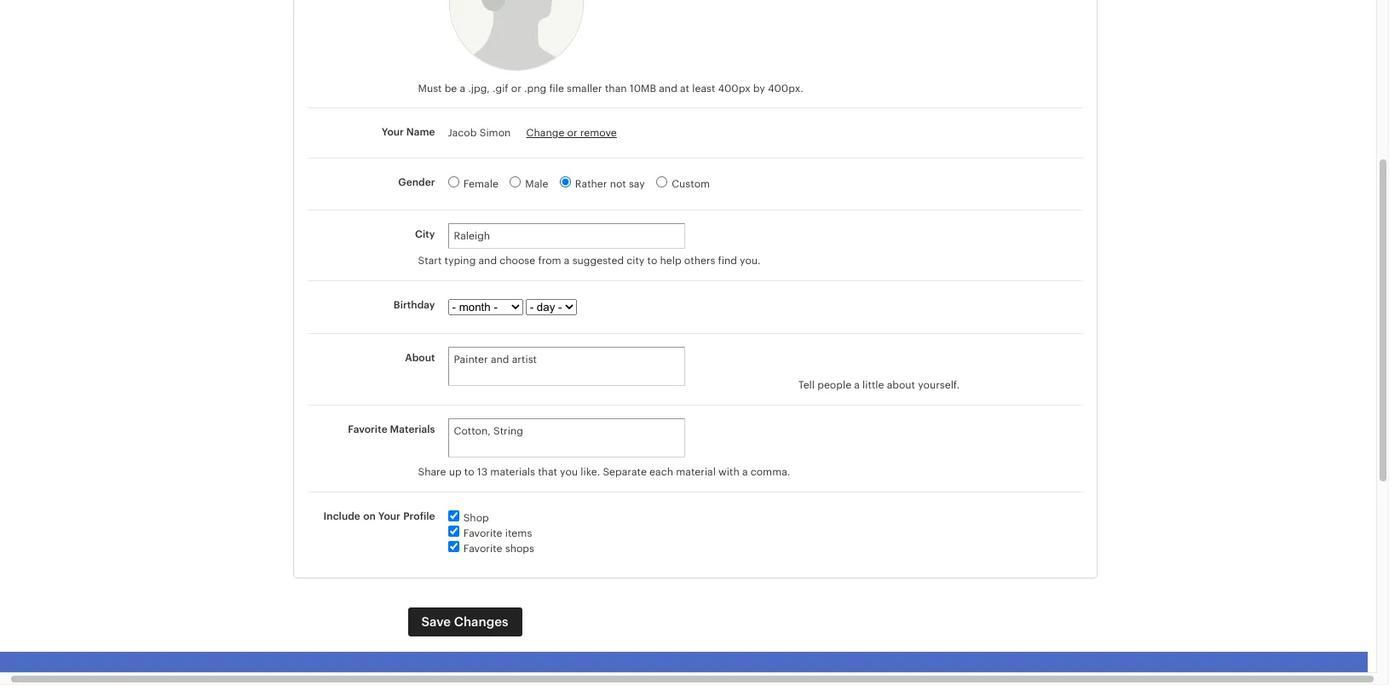 Task type: describe. For each thing, give the bounding box(es) containing it.
change or remove link
[[527, 127, 617, 139]]

be
[[445, 83, 457, 95]]

shops
[[505, 543, 535, 555]]

least
[[693, 83, 716, 95]]

say
[[629, 178, 645, 190]]

your profile
[[378, 511, 435, 523]]

0 horizontal spatial or
[[511, 83, 522, 95]]

file
[[550, 83, 564, 95]]

Female radio
[[448, 177, 459, 188]]

favorite materials
[[348, 424, 435, 436]]

City text field
[[448, 223, 685, 249]]

.png
[[524, 83, 547, 95]]

about
[[405, 353, 435, 364]]

favorite for favorite shops
[[464, 543, 503, 555]]

comma.
[[751, 467, 791, 479]]

tell people a little about yourself.
[[799, 379, 960, 391]]

typing
[[445, 255, 476, 267]]

share
[[418, 467, 446, 479]]

.gif
[[493, 83, 509, 95]]

change
[[527, 127, 565, 139]]

rather not say
[[575, 178, 645, 190]]

0 horizontal spatial and
[[479, 255, 497, 267]]

male
[[525, 178, 549, 190]]

shop
[[464, 513, 489, 525]]

favorite items
[[464, 528, 532, 540]]

name
[[407, 126, 435, 138]]

items
[[505, 528, 532, 540]]

choose
[[500, 255, 536, 267]]

smaller
[[567, 83, 603, 95]]

jacob simon image
[[449, 0, 584, 71]]

find
[[719, 255, 738, 267]]

your name group
[[307, 108, 1083, 158]]

start
[[418, 255, 442, 267]]

must
[[418, 83, 442, 95]]

you
[[560, 467, 578, 479]]

a right from
[[564, 255, 570, 267]]

include on
[[324, 511, 376, 523]]

like.
[[581, 467, 601, 479]]

by
[[754, 83, 766, 95]]

remove
[[581, 127, 617, 139]]

up
[[449, 467, 462, 479]]

little
[[863, 379, 885, 391]]

than
[[605, 83, 627, 95]]

a left little
[[855, 379, 860, 391]]

include on your profile
[[324, 511, 435, 523]]

about
[[887, 379, 916, 391]]

at
[[680, 83, 690, 95]]

material
[[676, 467, 716, 479]]



Task type: vqa. For each thing, say whether or not it's contained in the screenshot.
'PROFILE' to the middle
no



Task type: locate. For each thing, give the bounding box(es) containing it.
1 horizontal spatial to
[[648, 255, 658, 267]]

others
[[685, 255, 716, 267]]

help
[[660, 255, 682, 267]]

0 vertical spatial favorite
[[348, 424, 388, 436]]

materials
[[491, 467, 536, 479]]

to left 13
[[465, 467, 475, 479]]

and left at
[[659, 83, 678, 95]]

Rather not say radio
[[560, 177, 571, 188]]

or inside your name group
[[568, 127, 578, 139]]

or
[[511, 83, 522, 95], [568, 127, 578, 139]]

separate
[[603, 467, 647, 479]]

your
[[382, 126, 404, 138]]

Favorite Materials text field
[[448, 419, 685, 458]]

1 horizontal spatial or
[[568, 127, 578, 139]]

with
[[719, 467, 740, 479]]

400px
[[718, 83, 751, 95]]

favorite down favorite items
[[464, 543, 503, 555]]

None submit
[[408, 608, 522, 637]]

suggested
[[573, 255, 624, 267]]

or left remove
[[568, 127, 578, 139]]

birthday group
[[307, 282, 1083, 321]]

tell
[[799, 379, 815, 391]]

share up to 13 materials that you like. separate each material with a comma.
[[418, 467, 791, 479]]

1 horizontal spatial and
[[659, 83, 678, 95]]

to right city
[[648, 255, 658, 267]]

to
[[648, 255, 658, 267], [465, 467, 475, 479]]

favorite left materials on the bottom left of the page
[[348, 424, 388, 436]]

materials
[[390, 424, 435, 436]]

a
[[460, 83, 466, 95], [564, 255, 570, 267], [855, 379, 860, 391], [743, 467, 748, 479]]

1 vertical spatial to
[[465, 467, 475, 479]]

Custom radio
[[657, 177, 668, 188]]

each
[[650, 467, 674, 479]]

your name
[[382, 126, 435, 138]]

jacob simon
[[448, 127, 514, 139]]

0 horizontal spatial to
[[465, 467, 475, 479]]

city
[[415, 229, 435, 240]]

0 vertical spatial or
[[511, 83, 522, 95]]

include on your profile group
[[307, 493, 1083, 570]]

0 vertical spatial to
[[648, 255, 658, 267]]

Favorite items checkbox
[[448, 526, 459, 537]]

Favorite shops checkbox
[[448, 542, 459, 553]]

rather
[[575, 178, 608, 190]]

1 vertical spatial and
[[479, 255, 497, 267]]

a right with
[[743, 467, 748, 479]]

city
[[627, 255, 645, 267]]

from
[[538, 255, 562, 267]]

10mb
[[630, 83, 657, 95]]

custom
[[672, 178, 710, 190]]

About text field
[[448, 347, 685, 387]]

or right .gif
[[511, 83, 522, 95]]

you.
[[740, 255, 761, 267]]

female
[[464, 178, 499, 190]]

2 vertical spatial favorite
[[464, 543, 503, 555]]

favorite down shop
[[464, 528, 503, 540]]

0 vertical spatial and
[[659, 83, 678, 95]]

favorite shops
[[464, 543, 535, 555]]

people
[[818, 379, 852, 391]]

favorite for favorite items
[[464, 528, 503, 540]]

gender group
[[307, 159, 1083, 210]]

that
[[538, 467, 558, 479]]

1 vertical spatial favorite
[[464, 528, 503, 540]]

Shop checkbox
[[448, 511, 459, 522]]

Male radio
[[510, 177, 521, 188]]

a right the be
[[460, 83, 466, 95]]

and
[[659, 83, 678, 95], [479, 255, 497, 267]]

start typing and choose from a suggested city to help others find you.
[[418, 255, 761, 267]]

13
[[477, 467, 488, 479]]

not
[[610, 178, 627, 190]]

yourself.
[[919, 379, 960, 391]]

1 vertical spatial or
[[568, 127, 578, 139]]

and right typing
[[479, 255, 497, 267]]

favorite
[[348, 424, 388, 436], [464, 528, 503, 540], [464, 543, 503, 555]]

birthday
[[394, 300, 435, 312]]

favorite for favorite materials
[[348, 424, 388, 436]]

.jpg,
[[468, 83, 490, 95]]

change or remove
[[527, 127, 617, 139]]

400px.
[[768, 83, 804, 95]]

gender
[[399, 177, 435, 188]]

must be a .jpg, .gif or .png file smaller than 10mb and at least 400px by 400px.
[[418, 83, 804, 95]]



